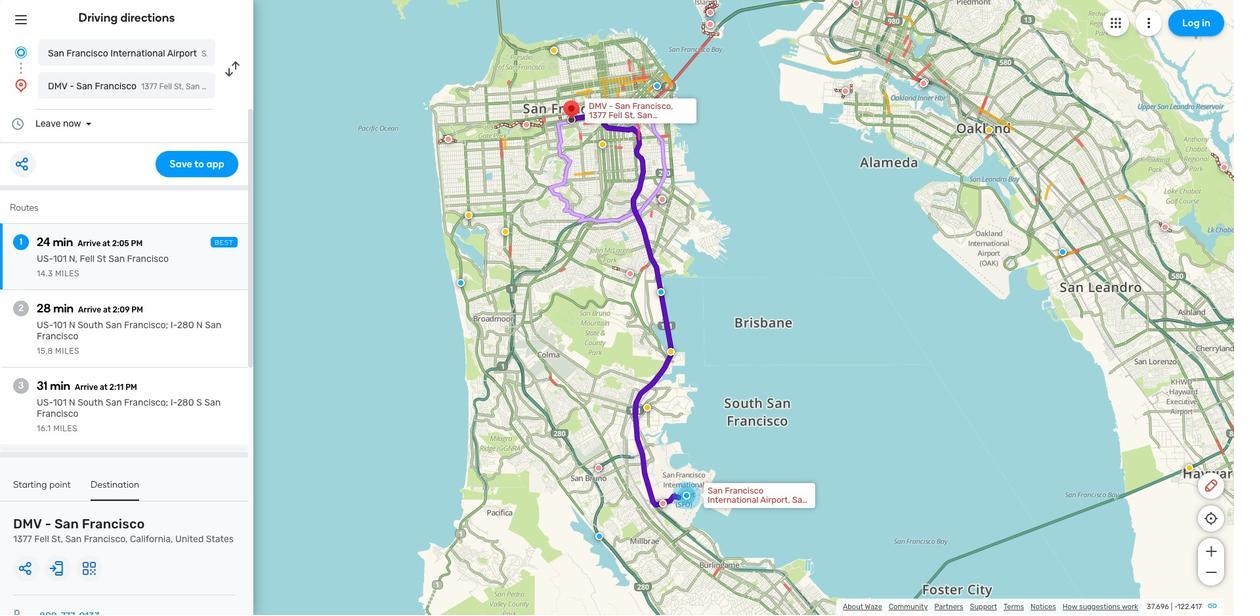 Task type: describe. For each thing, give the bounding box(es) containing it.
location image
[[13, 77, 29, 93]]

miles inside "us-101 n, fell st san francisco 14.3 miles"
[[55, 269, 79, 278]]

suggestions
[[1080, 603, 1121, 611]]

airport,
[[761, 495, 791, 505]]

international for airport,
[[708, 495, 759, 505]]

point
[[49, 479, 71, 491]]

now
[[63, 118, 81, 129]]

best
[[215, 239, 234, 247]]

2:05
[[112, 239, 129, 248]]

fell inside 'dmv - san francisco 1377 fell st, san francisco, california, united states'
[[34, 534, 49, 545]]

how suggestions work link
[[1063, 603, 1139, 611]]

california,
[[130, 534, 173, 545]]

arrive for 31 min
[[75, 383, 98, 392]]

san inside "us-101 n, fell st san francisco 14.3 miles"
[[109, 254, 125, 265]]

san inside the 'dmv - san francisco' button
[[76, 81, 93, 92]]

clock image
[[10, 116, 26, 132]]

at for 28 min
[[103, 305, 111, 315]]

31
[[37, 379, 48, 393]]

1 horizontal spatial police image
[[1059, 248, 1067, 256]]

us- for 28
[[37, 320, 53, 331]]

at for 24 min
[[102, 239, 110, 248]]

2
[[18, 303, 24, 314]]

directions
[[121, 11, 175, 25]]

us- for 24
[[37, 254, 53, 265]]

francisco, inside san francisco international airport, san francisco, ca 94128, usa
[[708, 504, 749, 514]]

0 horizontal spatial police image
[[653, 82, 661, 90]]

starting point button
[[13, 479, 71, 500]]

francisco inside the us-101 n south san francisco; i-280 n san francisco 15.8 miles
[[37, 331, 78, 342]]

at for 31 min
[[100, 383, 108, 392]]

san francisco international airport
[[48, 48, 197, 59]]

1
[[20, 236, 23, 248]]

0 horizontal spatial hazard image
[[465, 211, 473, 219]]

2 vertical spatial -
[[1175, 603, 1178, 611]]

28 min arrive at 2:09 pm
[[37, 301, 143, 316]]

dmv - san francisco button
[[38, 72, 215, 99]]

south for 28 min
[[78, 320, 103, 331]]

destination
[[91, 479, 139, 491]]

37.696
[[1147, 603, 1170, 611]]

francisco down san francisco international airport on the top left of page
[[95, 81, 137, 92]]

about waze community partners support terms notices how suggestions work
[[843, 603, 1139, 611]]

min for 31 min
[[50, 379, 70, 393]]

min for 24 min
[[53, 235, 73, 250]]

leave now
[[35, 118, 81, 129]]

miles for 31 min
[[53, 424, 77, 433]]

0 vertical spatial hazard image
[[550, 47, 558, 55]]

driving directions
[[79, 11, 175, 25]]

waze
[[865, 603, 883, 611]]

24 min arrive at 2:05 pm
[[37, 235, 143, 250]]

- for dmv - san francisco 1377 fell st, san francisco, california, united states
[[45, 516, 51, 532]]

terms link
[[1004, 603, 1025, 611]]

us-101 n south san francisco; i-280 s san francisco 16.1 miles
[[37, 397, 221, 433]]

usa
[[792, 504, 809, 514]]

1 horizontal spatial police image
[[596, 533, 604, 541]]

min for 28 min
[[53, 301, 74, 316]]

0 vertical spatial police image
[[457, 279, 465, 287]]

n for 31 min
[[69, 397, 75, 409]]

partners
[[935, 603, 964, 611]]

francisco inside "us-101 n, fell st san francisco 14.3 miles"
[[127, 254, 169, 265]]

link image
[[1208, 601, 1218, 611]]

- for dmv - san francisco
[[70, 81, 74, 92]]

miles for 28 min
[[55, 347, 79, 356]]

support
[[970, 603, 998, 611]]

14.3
[[37, 269, 53, 278]]

31 min arrive at 2:11 pm
[[37, 379, 137, 393]]

pm for 31 min
[[126, 383, 137, 392]]

francisco; for 28 min
[[124, 320, 168, 331]]

how
[[1063, 603, 1078, 611]]

n,
[[69, 254, 78, 265]]

i- for 28 min
[[171, 320, 177, 331]]

starting
[[13, 479, 47, 491]]



Task type: locate. For each thing, give the bounding box(es) containing it.
- down starting point button at the bottom left of page
[[45, 516, 51, 532]]

francisco up the 15.8
[[37, 331, 78, 342]]

pm right 2:05 at left top
[[131, 239, 143, 248]]

101 for 31
[[53, 397, 67, 409]]

destination button
[[91, 479, 139, 501]]

arrive inside 28 min arrive at 2:09 pm
[[78, 305, 101, 315]]

3 us- from the top
[[37, 397, 53, 409]]

dmv inside button
[[48, 81, 67, 92]]

san inside san francisco international airport button
[[48, 48, 64, 59]]

united
[[175, 534, 204, 545]]

us-101 n, fell st san francisco 14.3 miles
[[37, 254, 169, 278]]

francisco,
[[708, 504, 749, 514], [84, 534, 128, 545]]

francisco; inside us-101 n south san francisco; i-280 s san francisco 16.1 miles
[[124, 397, 168, 409]]

2 101 from the top
[[53, 320, 67, 331]]

0 horizontal spatial international
[[110, 48, 165, 59]]

francisco inside 'dmv - san francisco 1377 fell st, san francisco, california, united states'
[[82, 516, 145, 532]]

ca
[[751, 504, 762, 514]]

2 i- from the top
[[171, 397, 177, 409]]

1 vertical spatial francisco;
[[124, 397, 168, 409]]

about
[[843, 603, 864, 611]]

fell left "st,"
[[34, 534, 49, 545]]

driving
[[79, 11, 118, 25]]

san
[[48, 48, 64, 59], [76, 81, 93, 92], [109, 254, 125, 265], [106, 320, 122, 331], [205, 320, 221, 331], [106, 397, 122, 409], [204, 397, 221, 409], [708, 486, 723, 496], [793, 495, 808, 505], [54, 516, 79, 532], [65, 534, 82, 545]]

at left 2:11
[[100, 383, 108, 392]]

122.417
[[1178, 603, 1203, 611]]

notices link
[[1031, 603, 1057, 611]]

2 us- from the top
[[37, 320, 53, 331]]

fell right n,
[[80, 254, 95, 265]]

1 vertical spatial pm
[[132, 305, 143, 315]]

routes
[[10, 202, 38, 213]]

101 left n,
[[53, 254, 67, 265]]

pm right 2:11
[[126, 383, 137, 392]]

francisco up "ca"
[[725, 486, 764, 496]]

0 horizontal spatial dmv
[[13, 516, 42, 532]]

pm
[[131, 239, 143, 248], [132, 305, 143, 315], [126, 383, 137, 392]]

francisco, left "ca"
[[708, 504, 749, 514]]

dmv for dmv - san francisco 1377 fell st, san francisco, california, united states
[[13, 516, 42, 532]]

2 horizontal spatial hazard image
[[986, 126, 994, 134]]

1 vertical spatial south
[[78, 397, 103, 409]]

road closed image
[[920, 79, 928, 87], [842, 87, 850, 95], [445, 135, 453, 143], [1221, 164, 1229, 171], [659, 196, 667, 204], [1162, 223, 1170, 231], [627, 270, 634, 278], [595, 464, 603, 472], [659, 500, 667, 508]]

280
[[177, 320, 194, 331], [177, 397, 194, 409]]

arrive for 24 min
[[78, 239, 101, 248]]

south down 31 min arrive at 2:11 pm
[[78, 397, 103, 409]]

2 280 from the top
[[177, 397, 194, 409]]

at left 2:09
[[103, 305, 111, 315]]

0 horizontal spatial francisco,
[[84, 534, 128, 545]]

miles down n,
[[55, 269, 79, 278]]

1 horizontal spatial hazard image
[[550, 47, 558, 55]]

1 francisco; from the top
[[124, 320, 168, 331]]

arrive for 28 min
[[78, 305, 101, 315]]

0 vertical spatial arrive
[[78, 239, 101, 248]]

international
[[110, 48, 165, 59], [708, 495, 759, 505]]

2 francisco; from the top
[[124, 397, 168, 409]]

hazard image
[[599, 141, 607, 148], [502, 228, 510, 236], [667, 348, 675, 356], [644, 404, 652, 412], [1186, 464, 1194, 472]]

0 vertical spatial at
[[102, 239, 110, 248]]

francisco inside us-101 n south san francisco; i-280 s san francisco 16.1 miles
[[37, 409, 78, 420]]

dmv
[[48, 81, 67, 92], [13, 516, 42, 532]]

1 vertical spatial us-
[[37, 320, 53, 331]]

community
[[889, 603, 928, 611]]

francisco
[[67, 48, 108, 59], [95, 81, 137, 92], [127, 254, 169, 265], [37, 331, 78, 342], [37, 409, 78, 420], [725, 486, 764, 496], [82, 516, 145, 532]]

1 vertical spatial i-
[[171, 397, 177, 409]]

arrive inside 31 min arrive at 2:11 pm
[[75, 383, 98, 392]]

st,
[[51, 534, 63, 545]]

n for 28 min
[[69, 320, 75, 331]]

2 vertical spatial police image
[[596, 533, 604, 541]]

international for airport
[[110, 48, 165, 59]]

us- for 31
[[37, 397, 53, 409]]

2:11
[[109, 383, 124, 392]]

1 us- from the top
[[37, 254, 53, 265]]

fell
[[80, 254, 95, 265], [34, 534, 49, 545]]

leave
[[35, 118, 61, 129]]

0 vertical spatial international
[[110, 48, 165, 59]]

1 horizontal spatial international
[[708, 495, 759, 505]]

280 for 31 min
[[177, 397, 194, 409]]

101 inside us-101 n south san francisco; i-280 s san francisco 16.1 miles
[[53, 397, 67, 409]]

1 vertical spatial miles
[[55, 347, 79, 356]]

0 vertical spatial us-
[[37, 254, 53, 265]]

airport
[[167, 48, 197, 59]]

1 vertical spatial police image
[[657, 288, 665, 296]]

us- up 14.3
[[37, 254, 53, 265]]

states
[[206, 534, 234, 545]]

at inside 31 min arrive at 2:11 pm
[[100, 383, 108, 392]]

101 for 28
[[53, 320, 67, 331]]

min right 28 at the left of page
[[53, 301, 74, 316]]

pm right 2:09
[[132, 305, 143, 315]]

24
[[37, 235, 50, 250]]

us-
[[37, 254, 53, 265], [37, 320, 53, 331], [37, 397, 53, 409]]

37.696 | -122.417
[[1147, 603, 1203, 611]]

280 for 28 min
[[177, 320, 194, 331]]

miles
[[55, 269, 79, 278], [55, 347, 79, 356], [53, 424, 77, 433]]

francisco down destination button
[[82, 516, 145, 532]]

pm inside 28 min arrive at 2:09 pm
[[132, 305, 143, 315]]

international left airport,
[[708, 495, 759, 505]]

san francisco international airport button
[[38, 39, 215, 66]]

us- down 28 at the left of page
[[37, 320, 53, 331]]

1 vertical spatial dmv
[[13, 516, 42, 532]]

|
[[1171, 603, 1173, 611]]

arrive inside "24 min arrive at 2:05 pm"
[[78, 239, 101, 248]]

0 vertical spatial -
[[70, 81, 74, 92]]

0 horizontal spatial fell
[[34, 534, 49, 545]]

at inside "24 min arrive at 2:05 pm"
[[102, 239, 110, 248]]

1 vertical spatial international
[[708, 495, 759, 505]]

francisco, inside 'dmv - san francisco 1377 fell st, san francisco, california, united states'
[[84, 534, 128, 545]]

1 vertical spatial min
[[53, 301, 74, 316]]

2 horizontal spatial -
[[1175, 603, 1178, 611]]

1 vertical spatial 101
[[53, 320, 67, 331]]

south for 31 min
[[78, 397, 103, 409]]

0 vertical spatial francisco;
[[124, 320, 168, 331]]

south inside us-101 n south san francisco; i-280 s san francisco 16.1 miles
[[78, 397, 103, 409]]

1 south from the top
[[78, 320, 103, 331]]

arrive up st
[[78, 239, 101, 248]]

hazard image
[[550, 47, 558, 55], [986, 126, 994, 134], [465, 211, 473, 219]]

police image
[[653, 82, 661, 90], [1059, 248, 1067, 256]]

us- inside us-101 n south san francisco; i-280 s san francisco 16.1 miles
[[37, 397, 53, 409]]

16.1
[[37, 424, 51, 433]]

call image
[[13, 609, 29, 615]]

us- inside "us-101 n, fell st san francisco 14.3 miles"
[[37, 254, 53, 265]]

us- inside the us-101 n south san francisco; i-280 n san francisco 15.8 miles
[[37, 320, 53, 331]]

about waze link
[[843, 603, 883, 611]]

francisco down 2:05 at left top
[[127, 254, 169, 265]]

1 vertical spatial 280
[[177, 397, 194, 409]]

1 horizontal spatial dmv
[[48, 81, 67, 92]]

0 vertical spatial 101
[[53, 254, 67, 265]]

0 vertical spatial 280
[[177, 320, 194, 331]]

- up now
[[70, 81, 74, 92]]

- right |
[[1175, 603, 1178, 611]]

i- inside us-101 n south san francisco; i-280 s san francisco 16.1 miles
[[171, 397, 177, 409]]

0 vertical spatial francisco,
[[708, 504, 749, 514]]

dmv - san francisco
[[48, 81, 137, 92]]

pencil image
[[1204, 478, 1220, 494]]

zoom in image
[[1204, 544, 1220, 560]]

1 101 from the top
[[53, 254, 67, 265]]

101 inside the us-101 n south san francisco; i-280 n san francisco 15.8 miles
[[53, 320, 67, 331]]

0 vertical spatial i-
[[171, 320, 177, 331]]

dmv inside 'dmv - san francisco 1377 fell st, san francisco, california, united states'
[[13, 516, 42, 532]]

international inside san francisco international airport, san francisco, ca 94128, usa
[[708, 495, 759, 505]]

2:09
[[113, 305, 130, 315]]

i-
[[171, 320, 177, 331], [171, 397, 177, 409]]

1 horizontal spatial -
[[70, 81, 74, 92]]

1 vertical spatial fell
[[34, 534, 49, 545]]

i- for 31 min
[[171, 397, 177, 409]]

1 vertical spatial -
[[45, 516, 51, 532]]

partners link
[[935, 603, 964, 611]]

0 vertical spatial fell
[[80, 254, 95, 265]]

1 vertical spatial police image
[[1059, 248, 1067, 256]]

n inside us-101 n south san francisco; i-280 s san francisco 16.1 miles
[[69, 397, 75, 409]]

at inside 28 min arrive at 2:09 pm
[[103, 305, 111, 315]]

min
[[53, 235, 73, 250], [53, 301, 74, 316], [50, 379, 70, 393]]

pm inside 31 min arrive at 2:11 pm
[[126, 383, 137, 392]]

0 vertical spatial min
[[53, 235, 73, 250]]

san francisco international airport, san francisco, ca 94128, usa
[[708, 486, 809, 514]]

miles right the 15.8
[[55, 347, 79, 356]]

1 vertical spatial arrive
[[78, 305, 101, 315]]

2 horizontal spatial police image
[[657, 288, 665, 296]]

francisco up 'dmv - san francisco'
[[67, 48, 108, 59]]

1 280 from the top
[[177, 320, 194, 331]]

starting point
[[13, 479, 71, 491]]

2 south from the top
[[78, 397, 103, 409]]

pm inside "24 min arrive at 2:05 pm"
[[131, 239, 143, 248]]

work
[[1123, 603, 1139, 611]]

arrive left 2:09
[[78, 305, 101, 315]]

2 vertical spatial miles
[[53, 424, 77, 433]]

101 for 24
[[53, 254, 67, 265]]

police image
[[457, 279, 465, 287], [657, 288, 665, 296], [596, 533, 604, 541]]

0 vertical spatial miles
[[55, 269, 79, 278]]

international inside button
[[110, 48, 165, 59]]

2 vertical spatial pm
[[126, 383, 137, 392]]

2 vertical spatial 101
[[53, 397, 67, 409]]

francisco inside san francisco international airport, san francisco, ca 94128, usa
[[725, 486, 764, 496]]

dmv right location icon
[[48, 81, 67, 92]]

miles inside the us-101 n south san francisco; i-280 n san francisco 15.8 miles
[[55, 347, 79, 356]]

0 vertical spatial pm
[[131, 239, 143, 248]]

1 horizontal spatial francisco,
[[708, 504, 749, 514]]

2 vertical spatial hazard image
[[465, 211, 473, 219]]

1 i- from the top
[[171, 320, 177, 331]]

0 vertical spatial police image
[[653, 82, 661, 90]]

- inside 'dmv - san francisco 1377 fell st, san francisco, california, united states'
[[45, 516, 51, 532]]

notices
[[1031, 603, 1057, 611]]

101 down 31 min arrive at 2:11 pm
[[53, 397, 67, 409]]

1 vertical spatial hazard image
[[986, 126, 994, 134]]

s
[[196, 397, 202, 409]]

i- inside the us-101 n south san francisco; i-280 n san francisco 15.8 miles
[[171, 320, 177, 331]]

dmv - san francisco 1377 fell st, san francisco, california, united states
[[13, 516, 234, 545]]

francisco; down 2:09
[[124, 320, 168, 331]]

international up the 'dmv - san francisco' button
[[110, 48, 165, 59]]

st
[[97, 254, 106, 265]]

1 horizontal spatial fell
[[80, 254, 95, 265]]

280 inside the us-101 n south san francisco; i-280 n san francisco 15.8 miles
[[177, 320, 194, 331]]

current location image
[[13, 45, 29, 60]]

1377
[[13, 534, 32, 545]]

3 101 from the top
[[53, 397, 67, 409]]

n
[[69, 320, 75, 331], [196, 320, 203, 331], [69, 397, 75, 409]]

south inside the us-101 n south san francisco; i-280 n san francisco 15.8 miles
[[78, 320, 103, 331]]

arrive left 2:11
[[75, 383, 98, 392]]

3
[[18, 380, 24, 391]]

francisco; for 31 min
[[124, 397, 168, 409]]

2 vertical spatial arrive
[[75, 383, 98, 392]]

miles right 16.1
[[53, 424, 77, 433]]

2 vertical spatial at
[[100, 383, 108, 392]]

2 vertical spatial us-
[[37, 397, 53, 409]]

at
[[102, 239, 110, 248], [103, 305, 111, 315], [100, 383, 108, 392]]

101
[[53, 254, 67, 265], [53, 320, 67, 331], [53, 397, 67, 409]]

101 up the 15.8
[[53, 320, 67, 331]]

zoom out image
[[1204, 565, 1220, 581]]

south
[[78, 320, 103, 331], [78, 397, 103, 409]]

15.8
[[37, 347, 53, 356]]

support link
[[970, 603, 998, 611]]

francisco, left california,
[[84, 534, 128, 545]]

28
[[37, 301, 51, 316]]

- inside button
[[70, 81, 74, 92]]

us-101 n south san francisco; i-280 n san francisco 15.8 miles
[[37, 320, 221, 356]]

101 inside "us-101 n, fell st san francisco 14.3 miles"
[[53, 254, 67, 265]]

0 vertical spatial dmv
[[48, 81, 67, 92]]

pm for 24 min
[[131, 239, 143, 248]]

terms
[[1004, 603, 1025, 611]]

2 vertical spatial min
[[50, 379, 70, 393]]

miles inside us-101 n south san francisco; i-280 s san francisco 16.1 miles
[[53, 424, 77, 433]]

94128,
[[764, 504, 790, 514]]

1 vertical spatial francisco,
[[84, 534, 128, 545]]

dmv for dmv - san francisco
[[48, 81, 67, 92]]

arrive
[[78, 239, 101, 248], [78, 305, 101, 315], [75, 383, 98, 392]]

road closed image
[[853, 0, 861, 7], [707, 9, 715, 16], [707, 20, 715, 28], [921, 78, 929, 86], [523, 121, 531, 129], [658, 195, 666, 203]]

francisco;
[[124, 320, 168, 331], [124, 397, 168, 409]]

min right 31
[[50, 379, 70, 393]]

pm for 28 min
[[132, 305, 143, 315]]

min right 24
[[53, 235, 73, 250]]

0 vertical spatial south
[[78, 320, 103, 331]]

0 horizontal spatial -
[[45, 516, 51, 532]]

us- down 31
[[37, 397, 53, 409]]

fell inside "us-101 n, fell st san francisco 14.3 miles"
[[80, 254, 95, 265]]

francisco; left s
[[124, 397, 168, 409]]

francisco up 16.1
[[37, 409, 78, 420]]

-
[[70, 81, 74, 92], [45, 516, 51, 532], [1175, 603, 1178, 611]]

1 vertical spatial at
[[103, 305, 111, 315]]

south down 28 min arrive at 2:09 pm
[[78, 320, 103, 331]]

community link
[[889, 603, 928, 611]]

dmv up 1377
[[13, 516, 42, 532]]

280 inside us-101 n south san francisco; i-280 s san francisco 16.1 miles
[[177, 397, 194, 409]]

francisco; inside the us-101 n south san francisco; i-280 n san francisco 15.8 miles
[[124, 320, 168, 331]]

at left 2:05 at left top
[[102, 239, 110, 248]]

0 horizontal spatial police image
[[457, 279, 465, 287]]



Task type: vqa. For each thing, say whether or not it's contained in the screenshot.
33.712 | -118.055
no



